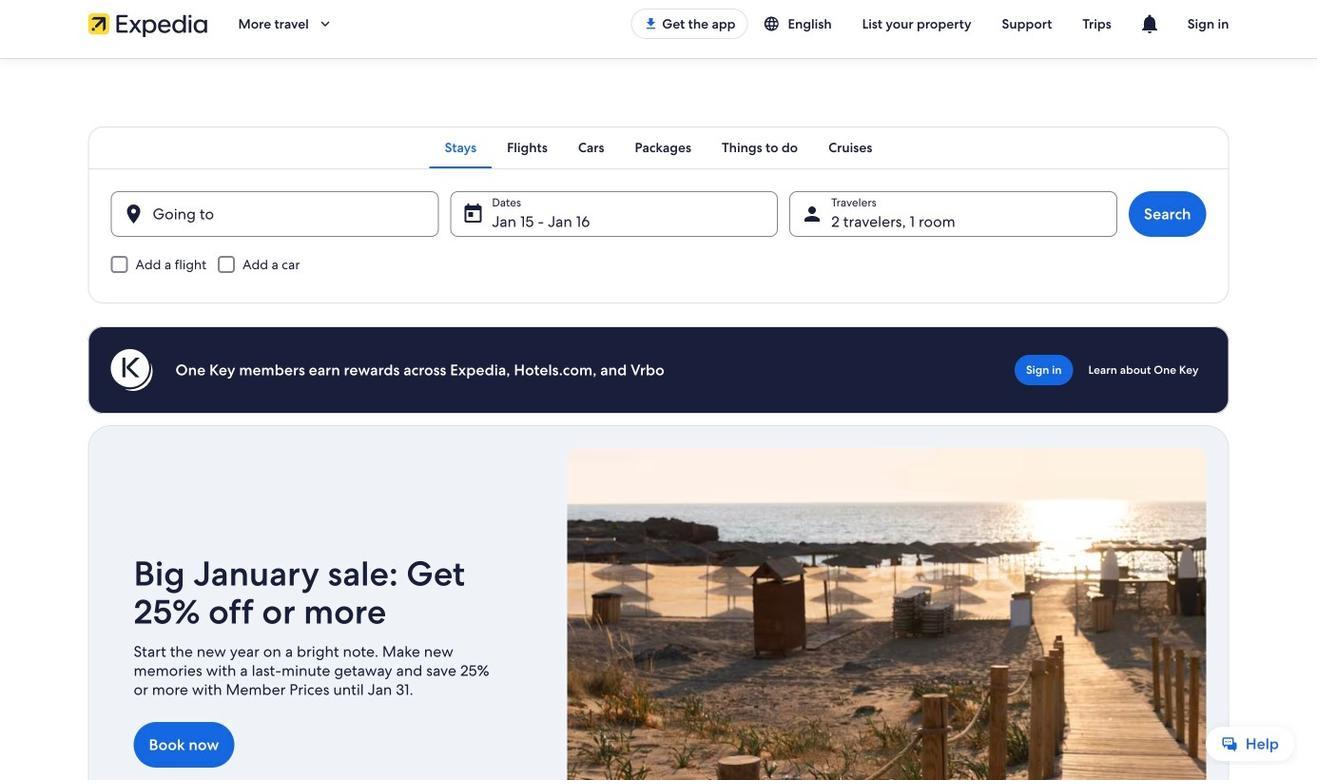 Task type: locate. For each thing, give the bounding box(es) containing it.
expedia logo image
[[88, 10, 208, 37]]

download the app button image
[[643, 16, 659, 31]]

more travel image
[[317, 15, 334, 32]]

main content
[[0, 58, 1318, 780]]

small image
[[764, 15, 788, 32]]

tab list
[[88, 127, 1230, 168]]



Task type: describe. For each thing, give the bounding box(es) containing it.
communication center icon image
[[1139, 12, 1162, 35]]



Task type: vqa. For each thing, say whether or not it's contained in the screenshot.
COMMUNICATION CENTER ICON
yes



